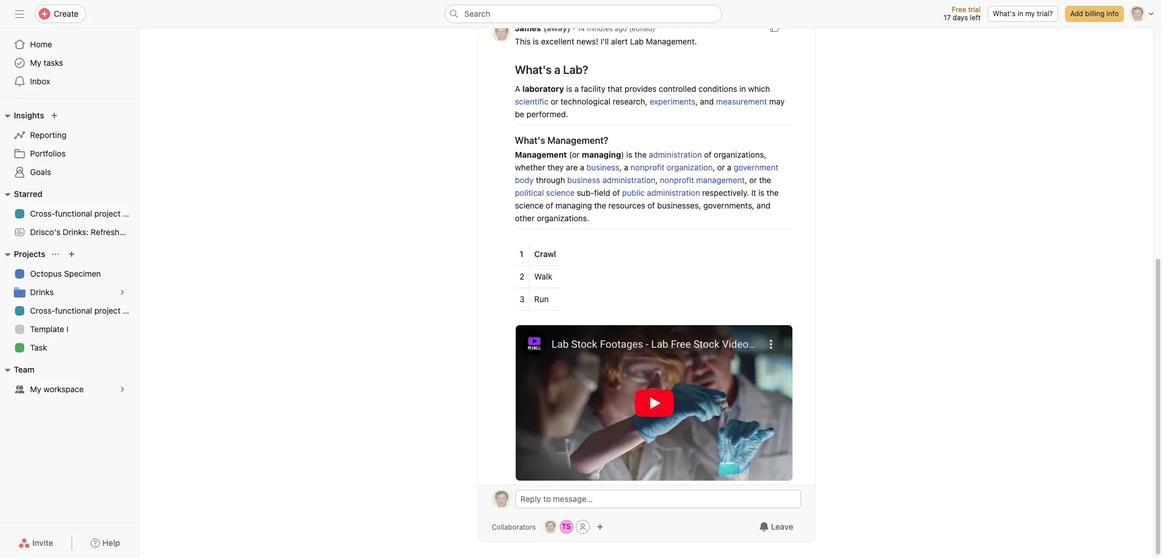 Task type: vqa. For each thing, say whether or not it's contained in the screenshot.
CROSS- for 1st "Cross-functional project plan" link from the bottom of the page
yes



Task type: describe. For each thing, give the bounding box(es) containing it.
it
[[751, 188, 756, 198]]

lab?
[[563, 63, 588, 76]]

my for my workspace
[[30, 384, 41, 394]]

, down government
[[745, 175, 747, 185]]

nonprofit management link
[[660, 175, 745, 185]]

invite button
[[11, 533, 61, 553]]

management
[[515, 150, 567, 159]]

functional inside projects element
[[55, 306, 92, 315]]

0 vertical spatial administration
[[649, 150, 702, 159]]

of down political science 'link'
[[546, 200, 553, 210]]

science inside through business administration , nonprofit management , or the political science sub-field of public administration
[[546, 188, 575, 198]]

octopus
[[30, 269, 62, 278]]

what's management?
[[515, 135, 608, 146]]

managing inside the respectively. it is the science of managing the resources of businesses, governments, and other organizations.
[[555, 200, 592, 210]]

portfolios
[[30, 148, 66, 158]]

show options image
[[789, 24, 796, 31]]

my workspace
[[30, 384, 84, 394]]

of down public administration link
[[648, 200, 655, 210]]

recommendation
[[141, 227, 206, 237]]

measurement
[[716, 96, 767, 106]]

government body link
[[515, 162, 781, 185]]

may
[[769, 96, 785, 106]]

inbox
[[30, 76, 50, 86]]

2 project from the top
[[94, 306, 121, 315]]

1 cross-functional project plan link from the top
[[7, 204, 139, 223]]

help button
[[83, 533, 128, 553]]

insights element
[[0, 105, 139, 184]]

in inside button
[[1018, 9, 1023, 18]]

scientific link
[[515, 96, 549, 106]]

cross-functional project plan inside starred element
[[30, 209, 139, 218]]

through business administration , nonprofit management , or the political science sub-field of public administration
[[515, 175, 774, 198]]

government body
[[515, 162, 781, 185]]

search button
[[445, 5, 722, 23]]

political
[[515, 188, 544, 198]]

reporting
[[30, 130, 67, 140]]

a inside of organizations, whether they are a
[[580, 162, 584, 172]]

governments,
[[703, 200, 754, 210]]

template i
[[30, 324, 69, 334]]

this is excellent news! i'll alert lab management.
[[515, 36, 697, 46]]

inbox link
[[7, 72, 132, 91]]

, up the management in the top right of the page
[[713, 162, 715, 172]]

2 vertical spatial ja button
[[543, 520, 557, 534]]

new project or portfolio image
[[68, 251, 75, 258]]

experiments
[[650, 96, 696, 106]]

i
[[66, 324, 69, 334]]

of organizations, whether they are a
[[515, 150, 769, 172]]

conditions
[[699, 84, 737, 94]]

task
[[30, 343, 47, 352]]

see details, my workspace image
[[119, 386, 126, 393]]

news!
[[577, 36, 598, 46]]

and inside a laboratory is a facility that provides controlled conditions in which scientific or technological research, experiments , and measurement
[[700, 96, 714, 106]]

technological
[[561, 96, 611, 106]]

or inside through business administration , nonprofit management , or the political science sub-field of public administration
[[749, 175, 757, 185]]

other
[[515, 213, 535, 223]]

james link
[[515, 23, 541, 33]]

0 vertical spatial business
[[587, 162, 620, 172]]

ja for the middle ja button
[[497, 495, 505, 503]]

a inside a laboratory is a facility that provides controlled conditions in which scientific or technological research, experiments , and measurement
[[574, 84, 579, 94]]

experiments link
[[650, 96, 696, 106]]

, inside a laboratory is a facility that provides controlled conditions in which scientific or technological research, experiments , and measurement
[[696, 96, 698, 106]]

leave
[[771, 522, 793, 532]]

field
[[594, 188, 610, 198]]

research,
[[613, 96, 648, 106]]

management.
[[646, 36, 697, 46]]

add billing info button
[[1065, 6, 1124, 22]]

octopus specimen
[[30, 269, 101, 278]]

my workspace link
[[7, 380, 132, 399]]

what's for what's management?
[[515, 135, 545, 146]]

run
[[534, 294, 549, 304]]

the down field
[[594, 200, 606, 210]]

drinks:
[[63, 227, 89, 237]]

search
[[464, 9, 490, 18]]

minutes
[[587, 24, 613, 33]]

a
[[515, 84, 520, 94]]

the right it
[[767, 188, 779, 198]]

cross-functional project plan inside projects element
[[30, 306, 139, 315]]

17
[[944, 13, 951, 22]]

respectively.
[[702, 188, 749, 198]]

organizations.
[[537, 213, 589, 223]]

ts button
[[560, 520, 573, 534]]

refreshment
[[91, 227, 138, 237]]

body
[[515, 175, 534, 185]]

government
[[734, 162, 778, 172]]

administration link
[[649, 150, 702, 159]]

is inside the respectively. it is the science of managing the resources of businesses, governments, and other organizations.
[[758, 188, 765, 198]]

they
[[548, 162, 564, 172]]

that
[[608, 84, 622, 94]]

0 likes. click to like this task image
[[770, 23, 779, 32]]

search list box
[[445, 5, 722, 23]]

add billing info
[[1070, 9, 1119, 18]]

the right )
[[635, 150, 647, 159]]

show options, current sort, top image
[[52, 251, 59, 258]]

nonprofit inside through business administration , nonprofit management , or the political science sub-field of public administration
[[660, 175, 694, 185]]

2
[[520, 271, 524, 281]]

organization
[[667, 162, 713, 172]]

days
[[953, 13, 968, 22]]

james
[[515, 23, 541, 33]]

functional inside starred element
[[55, 209, 92, 218]]

public administration link
[[622, 188, 700, 198]]

may be performed.
[[515, 96, 787, 119]]

the inside through business administration , nonprofit management , or the political science sub-field of public administration
[[759, 175, 771, 185]]

provides
[[625, 84, 657, 94]]

home
[[30, 39, 52, 49]]

, down 'business , a nonprofit organization , or a'
[[656, 175, 658, 185]]

and inside the respectively. it is the science of managing the resources of businesses, governments, and other organizations.
[[757, 200, 771, 210]]

of inside through business administration , nonprofit management , or the political science sub-field of public administration
[[612, 188, 620, 198]]

add or remove collaborators image
[[596, 524, 603, 531]]

business link
[[587, 162, 620, 172]]

workspace
[[44, 384, 84, 394]]

which
[[748, 84, 770, 94]]

alert
[[611, 36, 628, 46]]

laboratory
[[523, 84, 564, 94]]

management (or managing ) is the administration
[[515, 150, 702, 159]]

)
[[621, 150, 624, 159]]

is right this
[[533, 36, 539, 46]]



Task type: locate. For each thing, give the bounding box(es) containing it.
managing
[[582, 150, 621, 159], [555, 200, 592, 210]]

walk
[[534, 271, 552, 281]]

cross- inside starred element
[[30, 209, 55, 218]]

administration up businesses,
[[647, 188, 700, 198]]

new image
[[51, 112, 58, 119]]

1 cross- from the top
[[30, 209, 55, 218]]

, down controlled
[[696, 96, 698, 106]]

1 vertical spatial cross-
[[30, 306, 55, 315]]

1 vertical spatial business
[[567, 175, 600, 185]]

help
[[102, 538, 120, 548]]

2 functional from the top
[[55, 306, 92, 315]]

teams element
[[0, 359, 139, 401]]

2 plan from the top
[[123, 306, 139, 315]]

reporting link
[[7, 126, 132, 144]]

my tasks
[[30, 58, 63, 68]]

scientific
[[515, 96, 549, 106]]

nonprofit up through business administration , nonprofit management , or the political science sub-field of public administration
[[631, 162, 665, 172]]

of up organization
[[704, 150, 712, 159]]

leave button
[[752, 517, 801, 537]]

a down )
[[624, 162, 628, 172]]

project down see details, drinks icon
[[94, 306, 121, 315]]

1 vertical spatial managing
[[555, 200, 592, 210]]

facility
[[581, 84, 606, 94]]

is inside a laboratory is a facility that provides controlled conditions in which scientific or technological research, experiments , and measurement
[[566, 84, 572, 94]]

cross-functional project plan
[[30, 209, 139, 218], [30, 306, 139, 315]]

what's inside button
[[993, 9, 1016, 18]]

1 vertical spatial what's
[[515, 63, 552, 76]]

of
[[704, 150, 712, 159], [612, 188, 620, 198], [546, 200, 553, 210], [648, 200, 655, 210]]

business inside through business administration , nonprofit management , or the political science sub-field of public administration
[[567, 175, 600, 185]]

trial?
[[1037, 9, 1053, 18]]

what's up the management
[[515, 135, 545, 146]]

1 cross-functional project plan from the top
[[30, 209, 139, 218]]

drinks link
[[7, 283, 132, 302]]

business
[[587, 162, 620, 172], [567, 175, 600, 185]]

1 functional from the top
[[55, 209, 92, 218]]

1 my from the top
[[30, 58, 41, 68]]

cross- inside projects element
[[30, 306, 55, 315]]

goals
[[30, 167, 51, 177]]

my tasks link
[[7, 54, 132, 72]]

ago
[[615, 24, 627, 33]]

the
[[635, 150, 647, 159], [759, 175, 771, 185], [767, 188, 779, 198], [594, 200, 606, 210]]

projects
[[14, 249, 45, 259]]

0 horizontal spatial science
[[515, 200, 544, 210]]

and
[[700, 96, 714, 106], [757, 200, 771, 210]]

drinks
[[30, 287, 54, 297]]

2 cross- from the top
[[30, 306, 55, 315]]

what's up laboratory
[[515, 63, 552, 76]]

1 vertical spatial project
[[94, 306, 121, 315]]

business down management (or managing ) is the administration
[[587, 162, 620, 172]]

through
[[536, 175, 565, 185]]

cross-functional project plan link up i
[[7, 302, 139, 320]]

functional
[[55, 209, 92, 218], [55, 306, 92, 315]]

plan up drisco's drinks: refreshment recommendation
[[123, 209, 139, 218]]

0 vertical spatial cross-functional project plan
[[30, 209, 139, 218]]

functional down drinks 'link'
[[55, 306, 92, 315]]

0 vertical spatial plan
[[123, 209, 139, 218]]

cross- down drinks
[[30, 306, 55, 315]]

and down conditions
[[700, 96, 714, 106]]

ja button
[[492, 23, 510, 42], [492, 490, 510, 509], [543, 520, 557, 534]]

business up sub-
[[567, 175, 600, 185]]

goals link
[[7, 163, 132, 181]]

the down government
[[759, 175, 771, 185]]

management?
[[548, 135, 608, 146]]

managing up business link
[[582, 150, 621, 159]]

0 vertical spatial nonprofit
[[631, 162, 665, 172]]

info
[[1107, 9, 1119, 18]]

a up the management in the top right of the page
[[727, 162, 732, 172]]

is
[[533, 36, 539, 46], [566, 84, 572, 94], [626, 150, 632, 159], [758, 188, 765, 198]]

or up 'performed.'
[[551, 96, 558, 106]]

0 vertical spatial what's
[[993, 9, 1016, 18]]

1 vertical spatial or
[[717, 162, 725, 172]]

science inside the respectively. it is the science of managing the resources of businesses, governments, and other organizations.
[[515, 200, 544, 210]]

business administration link
[[567, 175, 656, 185]]

project inside starred element
[[94, 209, 121, 218]]

functional up drinks:
[[55, 209, 92, 218]]

global element
[[0, 28, 139, 98]]

measurement link
[[716, 96, 767, 106]]

(or
[[569, 150, 580, 159]]

plan inside projects element
[[123, 306, 139, 315]]

1 vertical spatial my
[[30, 384, 41, 394]]

1 vertical spatial in
[[740, 84, 746, 94]]

a
[[554, 63, 561, 76], [574, 84, 579, 94], [580, 162, 584, 172], [624, 162, 628, 172], [727, 162, 732, 172]]

whether
[[515, 162, 545, 172]]

trial
[[968, 5, 981, 14]]

what's a lab?
[[515, 63, 588, 76]]

cross-functional project plan link
[[7, 204, 139, 223], [7, 302, 139, 320]]

0 vertical spatial ja
[[497, 28, 505, 36]]

ja for top ja button
[[497, 28, 505, 36]]

administration up public
[[602, 175, 656, 185]]

left
[[970, 13, 981, 22]]

science down 'political'
[[515, 200, 544, 210]]

home link
[[7, 35, 132, 54]]

3
[[520, 294, 525, 304]]

2 vertical spatial what's
[[515, 135, 545, 146]]

cross-functional project plan down drinks 'link'
[[30, 306, 139, 315]]

starred
[[14, 189, 42, 199]]

a up "technological"
[[574, 84, 579, 94]]

drisco's drinks: refreshment recommendation
[[30, 227, 206, 237]]

what's left my
[[993, 9, 1016, 18]]

0 vertical spatial in
[[1018, 9, 1023, 18]]

invite
[[32, 538, 53, 548]]

see details, drinks image
[[119, 289, 126, 296]]

specimen
[[64, 269, 101, 278]]

in up measurement link on the top
[[740, 84, 746, 94]]

, down )
[[620, 162, 622, 172]]

is down lab?
[[566, 84, 572, 94]]

a left lab?
[[554, 63, 561, 76]]

organizations,
[[714, 150, 766, 159]]

plan
[[123, 209, 139, 218], [123, 306, 139, 315]]

·
[[573, 23, 575, 33]]

0 vertical spatial or
[[551, 96, 558, 106]]

hide sidebar image
[[15, 9, 24, 18]]

managing up organizations.
[[555, 200, 592, 210]]

tasks
[[44, 58, 63, 68]]

in left my
[[1018, 9, 1023, 18]]

2 vertical spatial administration
[[647, 188, 700, 198]]

0 vertical spatial cross-
[[30, 209, 55, 218]]

or up the management in the top right of the page
[[717, 162, 725, 172]]

be
[[515, 109, 524, 119]]

management
[[696, 175, 745, 185]]

ja button left this
[[492, 23, 510, 42]]

1 horizontal spatial and
[[757, 200, 771, 210]]

0 vertical spatial cross-functional project plan link
[[7, 204, 139, 223]]

my inside global element
[[30, 58, 41, 68]]

1 vertical spatial cross-functional project plan
[[30, 306, 139, 315]]

0 vertical spatial managing
[[582, 150, 621, 159]]

public
[[622, 188, 645, 198]]

0 vertical spatial project
[[94, 209, 121, 218]]

1 horizontal spatial in
[[1018, 9, 1023, 18]]

my left tasks
[[30, 58, 41, 68]]

billing
[[1085, 9, 1105, 18]]

what's in my trial?
[[993, 9, 1053, 18]]

what's in my trial? button
[[988, 6, 1058, 22]]

science down through
[[546, 188, 575, 198]]

0 horizontal spatial in
[[740, 84, 746, 94]]

or up it
[[749, 175, 757, 185]]

insights button
[[0, 109, 44, 122]]

of down business administration link
[[612, 188, 620, 198]]

1 horizontal spatial or
[[717, 162, 725, 172]]

ja button up the collaborators
[[492, 490, 510, 509]]

1 vertical spatial and
[[757, 200, 771, 210]]

administration up "nonprofit organization" link
[[649, 150, 702, 159]]

0 vertical spatial my
[[30, 58, 41, 68]]

a right are
[[580, 162, 584, 172]]

2 cross-functional project plan from the top
[[30, 306, 139, 315]]

what's
[[993, 9, 1016, 18], [515, 63, 552, 76], [515, 135, 545, 146]]

ja left ts
[[546, 522, 554, 531]]

controlled
[[659, 84, 696, 94]]

drisco's drinks: refreshment recommendation link
[[7, 223, 206, 241]]

my down team
[[30, 384, 41, 394]]

1 plan from the top
[[123, 209, 139, 218]]

a laboratory is a facility that provides controlled conditions in which scientific or technological research, experiments , and measurement
[[515, 84, 772, 106]]

1 vertical spatial cross-functional project plan link
[[7, 302, 139, 320]]

political science link
[[515, 188, 575, 198]]

1 vertical spatial ja
[[497, 495, 505, 503]]

0 vertical spatial science
[[546, 188, 575, 198]]

1 vertical spatial functional
[[55, 306, 92, 315]]

1 vertical spatial science
[[515, 200, 544, 210]]

0 horizontal spatial or
[[551, 96, 558, 106]]

ja left this
[[497, 28, 505, 36]]

starred element
[[0, 184, 206, 244]]

my inside teams element
[[30, 384, 41, 394]]

1 vertical spatial administration
[[602, 175, 656, 185]]

1 vertical spatial nonprofit
[[660, 175, 694, 185]]

what's for what's a lab?
[[515, 63, 552, 76]]

0 horizontal spatial and
[[700, 96, 714, 106]]

is right )
[[626, 150, 632, 159]]

resources
[[608, 200, 645, 210]]

0 vertical spatial functional
[[55, 209, 92, 218]]

or inside a laboratory is a facility that provides controlled conditions in which scientific or technological research, experiments , and measurement
[[551, 96, 558, 106]]

free
[[952, 5, 966, 14]]

2 vertical spatial or
[[749, 175, 757, 185]]

nonprofit down "nonprofit organization" link
[[660, 175, 694, 185]]

my for my tasks
[[30, 58, 41, 68]]

1 vertical spatial plan
[[123, 306, 139, 315]]

my
[[30, 58, 41, 68], [30, 384, 41, 394]]

cross-functional project plan up drinks:
[[30, 209, 139, 218]]

portfolios link
[[7, 144, 132, 163]]

starred button
[[0, 187, 42, 201]]

crawl
[[534, 249, 556, 259]]

performed.
[[527, 109, 568, 119]]

ja for ja button to the bottom
[[546, 522, 554, 531]]

what's for what's in my trial?
[[993, 9, 1016, 18]]

project up drisco's drinks: refreshment recommendation link
[[94, 209, 121, 218]]

2 horizontal spatial or
[[749, 175, 757, 185]]

1 vertical spatial ja button
[[492, 490, 510, 509]]

this
[[515, 36, 531, 46]]

is right it
[[758, 188, 765, 198]]

1 project from the top
[[94, 209, 121, 218]]

2 vertical spatial ja
[[546, 522, 554, 531]]

template
[[30, 324, 64, 334]]

(edited)
[[629, 24, 655, 33]]

plan inside starred element
[[123, 209, 139, 218]]

ts
[[562, 522, 571, 531]]

free trial 17 days left
[[944, 5, 981, 22]]

2 my from the top
[[30, 384, 41, 394]]

businesses,
[[657, 200, 701, 210]]

collaborators
[[492, 523, 536, 531]]

ja button left ts
[[543, 520, 557, 534]]

projects element
[[0, 244, 139, 359]]

and right governments,
[[757, 200, 771, 210]]

1 horizontal spatial science
[[546, 188, 575, 198]]

my
[[1025, 9, 1035, 18]]

cross-
[[30, 209, 55, 218], [30, 306, 55, 315]]

of inside of organizations, whether they are a
[[704, 150, 712, 159]]

drisco's
[[30, 227, 60, 237]]

nonprofit
[[631, 162, 665, 172], [660, 175, 694, 185]]

team
[[14, 364, 34, 374]]

0 vertical spatial ja button
[[492, 23, 510, 42]]

cross- up drisco's
[[30, 209, 55, 218]]

in inside a laboratory is a facility that provides controlled conditions in which scientific or technological research, experiments , and measurement
[[740, 84, 746, 94]]

nonprofit organization link
[[631, 162, 713, 172]]

2 cross-functional project plan link from the top
[[7, 302, 139, 320]]

plan down see details, drinks icon
[[123, 306, 139, 315]]

science
[[546, 188, 575, 198], [515, 200, 544, 210]]

ja up the collaborators
[[497, 495, 505, 503]]

0 vertical spatial and
[[700, 96, 714, 106]]

cross-functional project plan link up drinks:
[[7, 204, 139, 223]]

sub-
[[577, 188, 594, 198]]



